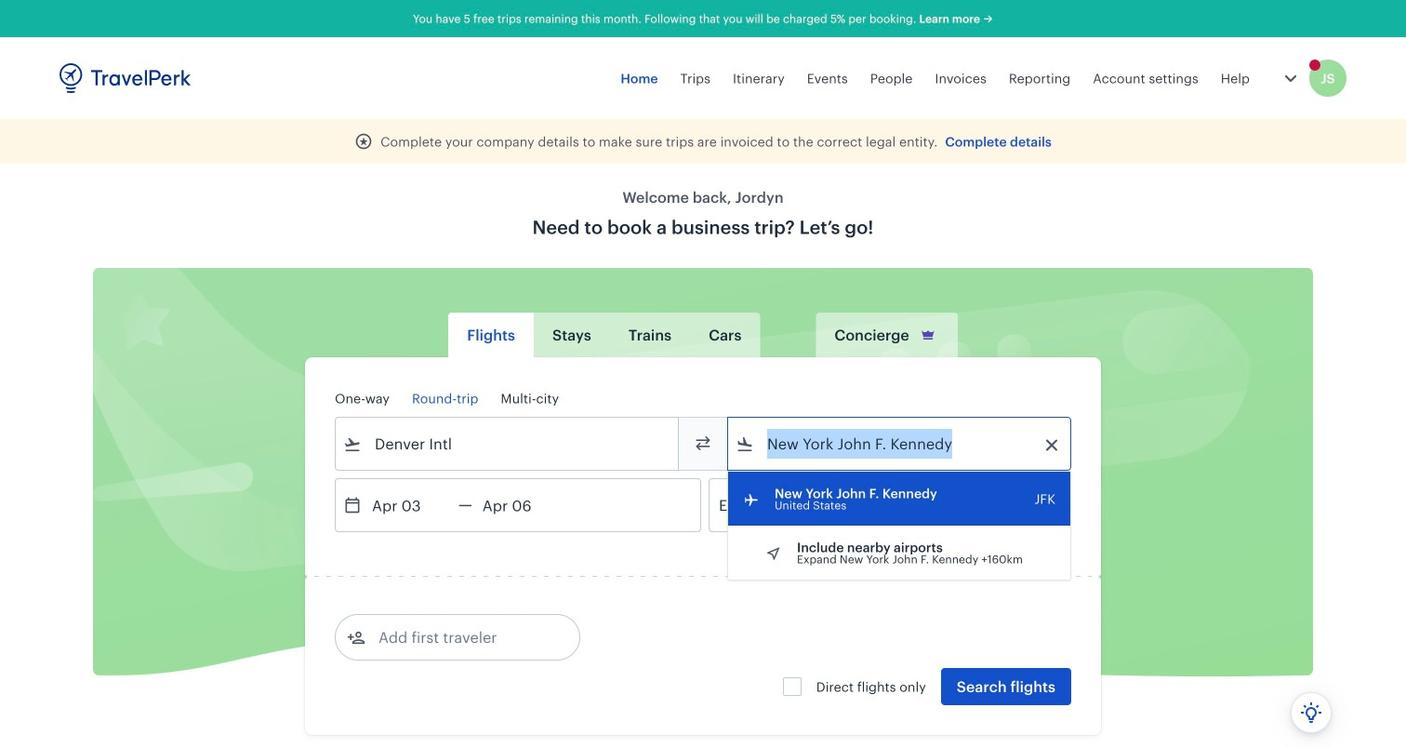 Task type: describe. For each thing, give the bounding box(es) containing it.
Return text field
[[472, 479, 569, 531]]



Task type: locate. For each thing, give the bounding box(es) containing it.
Depart text field
[[362, 479, 459, 531]]

From search field
[[362, 429, 654, 459]]

Add first traveler search field
[[366, 622, 559, 652]]

To search field
[[755, 429, 1047, 459]]



